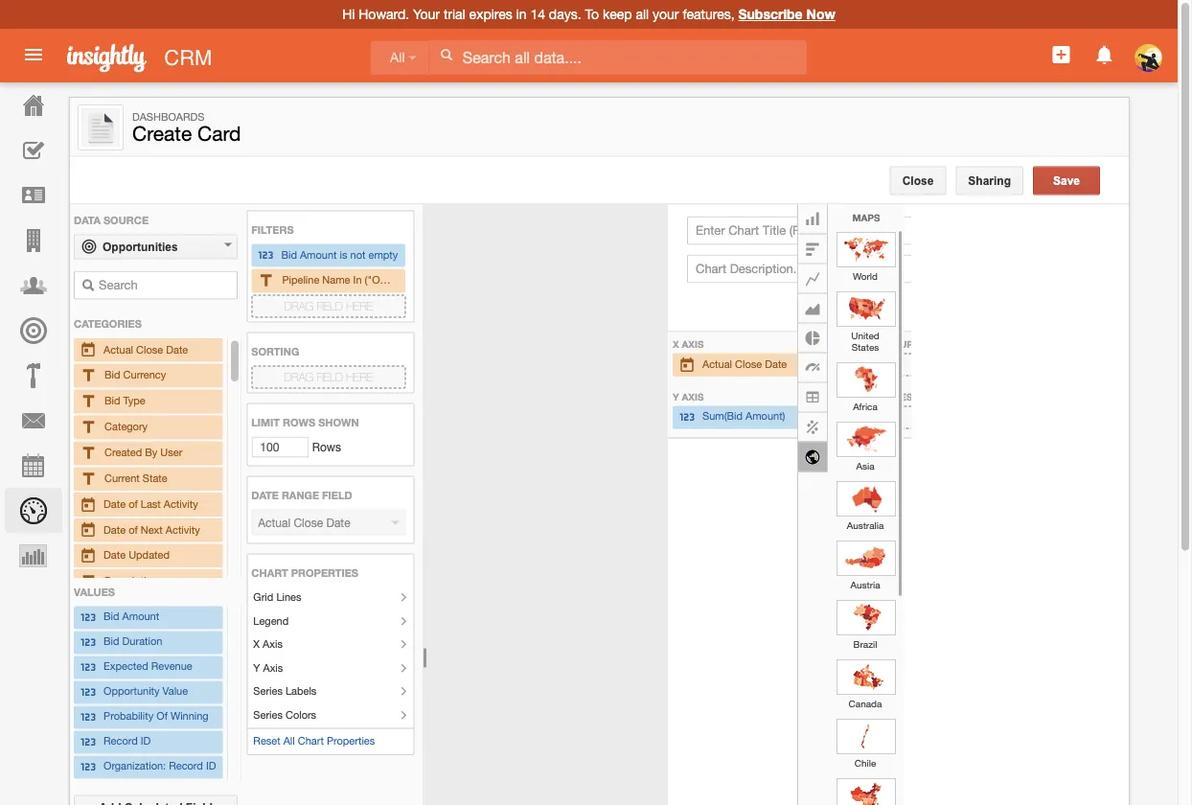 Task type: describe. For each thing, give the bounding box(es) containing it.
sharing
[[969, 174, 1011, 187]]

0 vertical spatial field
[[317, 300, 343, 312]]

filters
[[252, 223, 294, 236]]

value
[[163, 685, 188, 698]]

1 horizontal spatial x axis
[[673, 338, 704, 349]]

group
[[879, 338, 914, 349]]

opportunity value
[[104, 685, 188, 698]]

current state link
[[80, 469, 217, 489]]

date of next activity link
[[80, 520, 217, 540]]

actual close date link for categories
[[80, 340, 217, 360]]

rows group
[[70, 205, 476, 805]]

data source
[[74, 214, 149, 226]]

current
[[105, 471, 140, 484]]

bid amount is not empty
[[281, 248, 398, 261]]

2 vertical spatial field
[[322, 489, 352, 501]]

1 drag field here from the top
[[284, 300, 373, 312]]

activity for date of last activity
[[164, 497, 198, 510]]

all inside rows group
[[284, 735, 295, 747]]

name
[[322, 274, 350, 286]]

states
[[852, 341, 879, 352]]

subscribe
[[739, 6, 803, 22]]

africa
[[853, 400, 878, 411]]

date of next activity
[[104, 523, 200, 535]]

united states
[[852, 329, 880, 352]]

empty
[[369, 248, 398, 261]]

howard.
[[359, 6, 410, 22]]

0 vertical spatial all
[[390, 50, 405, 65]]

range
[[282, 489, 319, 501]]

type
[[123, 394, 145, 407]]

all
[[636, 6, 649, 22]]

sum(bid amount) link
[[679, 408, 855, 427]]

world
[[853, 270, 878, 281]]

card image
[[81, 108, 120, 147]]

pipeline
[[282, 274, 320, 286]]

white image
[[440, 48, 453, 61]]

date for date of last activity
[[104, 497, 126, 510]]

dashboards
[[132, 110, 205, 123]]

0 vertical spatial record
[[104, 735, 138, 748]]

series colors
[[253, 708, 317, 721]]

date of last activity
[[104, 497, 198, 510]]

in
[[353, 274, 362, 286]]

series for series labels
[[253, 685, 283, 697]]

description link
[[80, 571, 217, 591]]

y inside rows group
[[253, 661, 260, 674]]

opportunities
[[103, 240, 178, 253]]

organization:
[[104, 760, 166, 773]]

hi howard. your trial expires in 14 days. to keep all your features, subscribe now
[[342, 6, 836, 22]]

record id link
[[80, 733, 217, 752]]

group containing actual close date
[[668, 205, 1193, 805]]

expected revenue
[[104, 660, 192, 673]]

values
[[74, 586, 115, 598]]

revenue
[[151, 660, 192, 673]]

y inside group
[[673, 391, 679, 402]]

2 drag from the top
[[284, 370, 314, 383]]

0 horizontal spatial chart
[[252, 567, 288, 579]]

x axis inside rows group
[[253, 638, 283, 650]]

description
[[105, 574, 158, 586]]

pipeline")
[[431, 274, 476, 286]]

organization: record id
[[104, 760, 216, 773]]

save button
[[1034, 166, 1101, 195]]

probability of winning
[[104, 710, 209, 723]]

1 vertical spatial id
[[206, 760, 216, 773]]

2 drag field here from the top
[[284, 370, 373, 383]]

create
[[132, 122, 192, 145]]

("opportunity
[[365, 274, 428, 286]]

probability of winning link
[[80, 708, 217, 727]]

chile
[[855, 757, 877, 768]]

series labels
[[253, 685, 317, 697]]

brazil
[[854, 638, 878, 649]]

created
[[105, 446, 142, 458]]

bid type
[[105, 394, 145, 407]]

date range field
[[252, 489, 352, 501]]

reset all chart properties link
[[253, 735, 375, 747]]

0 vertical spatial rows
[[283, 416, 316, 428]]

actual for categories
[[104, 343, 133, 355]]

all link
[[371, 41, 429, 75]]

sum(bid amount)
[[703, 410, 786, 423]]

close inside button
[[903, 174, 934, 187]]

keep
[[603, 6, 632, 22]]

category
[[105, 420, 148, 432]]

1 here from the top
[[346, 300, 373, 312]]

organization: record id link
[[80, 758, 217, 777]]

last
[[141, 497, 161, 510]]

limit
[[252, 416, 280, 428]]

labels
[[286, 685, 317, 697]]

canada
[[849, 697, 882, 709]]

lines
[[276, 591, 301, 603]]

chart properties
[[252, 567, 359, 579]]

current state
[[105, 471, 167, 484]]

austria
[[851, 579, 881, 590]]

date up bid currency link
[[166, 343, 188, 355]]

0 vertical spatial y axis
[[673, 391, 707, 402]]

card
[[198, 122, 241, 145]]

probability
[[104, 710, 154, 723]]

trial
[[444, 6, 466, 22]]

x inside rows group
[[253, 638, 260, 650]]

actual close date for x axis
[[703, 358, 787, 371]]

of for next
[[129, 523, 138, 535]]

shown
[[318, 416, 359, 428]]

amount for name
[[300, 248, 337, 261]]

bid for bid amount is not empty
[[281, 248, 297, 261]]

close for x axis
[[735, 358, 762, 371]]

actual close date link for x axis
[[679, 355, 855, 375]]

bid currency link
[[80, 365, 217, 385]]

1 vertical spatial record
[[169, 760, 203, 773]]

expires
[[469, 6, 513, 22]]

hi
[[342, 6, 355, 22]]

1 vertical spatial rows
[[309, 440, 341, 454]]

0 vertical spatial properties
[[291, 567, 359, 579]]



Task type: vqa. For each thing, say whether or not it's contained in the screenshot.
Home
no



Task type: locate. For each thing, give the bounding box(es) containing it.
0 vertical spatial chart
[[252, 567, 288, 579]]

categories
[[74, 317, 142, 330]]

drag
[[284, 300, 314, 312], [284, 370, 314, 383]]

0 vertical spatial series
[[879, 391, 916, 402]]

bid left type
[[105, 394, 120, 407]]

rows down shown
[[309, 440, 341, 454]]

0 horizontal spatial y
[[253, 661, 260, 674]]

0 vertical spatial x axis
[[673, 338, 704, 349]]

amount up duration
[[122, 611, 159, 623]]

0 vertical spatial drag
[[284, 300, 314, 312]]

0 horizontal spatial x axis
[[253, 638, 283, 650]]

your
[[653, 6, 679, 22]]

series for series colors
[[253, 708, 283, 721]]

0 horizontal spatial all
[[284, 735, 295, 747]]

amount for duration
[[122, 611, 159, 623]]

maps
[[853, 211, 881, 223]]

date inside date of last activity link
[[104, 497, 126, 510]]

close
[[903, 174, 934, 187], [136, 343, 163, 355], [735, 358, 762, 371]]

pipeline name in ("opportunity pipeline")
[[282, 274, 476, 286]]

1 horizontal spatial actual
[[703, 358, 733, 371]]

reset
[[253, 735, 281, 747]]

activity right next
[[166, 523, 200, 535]]

1 horizontal spatial chart
[[298, 735, 324, 747]]

actual close date up currency
[[104, 343, 188, 355]]

1 vertical spatial drag
[[284, 370, 314, 383]]

date up description
[[104, 548, 126, 561]]

1 horizontal spatial id
[[206, 760, 216, 773]]

bid up pipeline
[[281, 248, 297, 261]]

amount)
[[746, 410, 786, 423]]

0 vertical spatial of
[[129, 497, 138, 510]]

features,
[[683, 6, 735, 22]]

source
[[104, 214, 149, 226]]

date up amount)
[[765, 358, 787, 371]]

1 vertical spatial of
[[129, 523, 138, 535]]

Enter Chart Title (Required) text field
[[687, 216, 988, 245]]

not
[[350, 248, 366, 261]]

actual for x axis
[[703, 358, 733, 371]]

by
[[145, 446, 157, 458]]

grid lines
[[253, 591, 301, 603]]

expected
[[104, 660, 148, 673]]

legend
[[253, 614, 289, 627]]

drag field here down name
[[284, 300, 373, 312]]

date for date updated
[[104, 548, 126, 561]]

pipeline name in ("opportunity pipeline") link
[[257, 271, 476, 291]]

2 of from the top
[[129, 523, 138, 535]]

chart down colors
[[298, 735, 324, 747]]

1 horizontal spatial y
[[673, 391, 679, 402]]

bid inside "link"
[[105, 394, 120, 407]]

Chart Description.... text field
[[687, 255, 1156, 283]]

close left sharing
[[903, 174, 934, 187]]

0 vertical spatial actual
[[104, 343, 133, 355]]

0 vertical spatial activity
[[164, 497, 198, 510]]

actual up sum(bid
[[703, 358, 733, 371]]

field
[[317, 300, 343, 312], [317, 370, 343, 383], [322, 489, 352, 501]]

0 horizontal spatial close
[[136, 343, 163, 355]]

field right range on the bottom
[[322, 489, 352, 501]]

series up series colors
[[253, 685, 283, 697]]

here up shown
[[346, 370, 373, 383]]

winning
[[171, 710, 209, 723]]

chart up grid
[[252, 567, 288, 579]]

1 horizontal spatial record
[[169, 760, 203, 773]]

1 horizontal spatial amount
[[300, 248, 337, 261]]

1 vertical spatial drag field here
[[284, 370, 373, 383]]

record id
[[104, 735, 151, 748]]

of left last
[[129, 497, 138, 510]]

1 vertical spatial properties
[[327, 735, 375, 747]]

bid amount
[[104, 611, 159, 623]]

group
[[668, 205, 1193, 805]]

Search text field
[[74, 271, 238, 300]]

notifications image
[[1094, 43, 1117, 66]]

y up sum(bid amount) link
[[673, 391, 679, 402]]

x axis up sum(bid
[[673, 338, 704, 349]]

0 vertical spatial drag field here
[[284, 300, 373, 312]]

close button
[[890, 166, 947, 195]]

reset all chart properties
[[253, 735, 375, 747]]

sharing link
[[956, 166, 1024, 195]]

2 horizontal spatial close
[[903, 174, 934, 187]]

actual down categories
[[104, 343, 133, 355]]

1 horizontal spatial close
[[735, 358, 762, 371]]

properties
[[291, 567, 359, 579], [327, 735, 375, 747]]

1 of from the top
[[129, 497, 138, 510]]

date down 'current'
[[104, 497, 126, 510]]

date inside date of next activity link
[[104, 523, 126, 535]]

of left next
[[129, 523, 138, 535]]

here down pipeline name in ("opportunity pipeline") link
[[346, 300, 373, 312]]

amount left is
[[300, 248, 337, 261]]

opportunity
[[104, 685, 160, 698]]

bid type link
[[80, 391, 217, 411]]

actual close date inside rows group
[[104, 343, 188, 355]]

0 vertical spatial here
[[346, 300, 373, 312]]

of
[[157, 710, 168, 723]]

record down 'record id' link
[[169, 760, 203, 773]]

2 vertical spatial close
[[735, 358, 762, 371]]

id down the probability of winning "link"
[[141, 735, 151, 748]]

record
[[104, 735, 138, 748], [169, 760, 203, 773]]

x axis down legend
[[253, 638, 283, 650]]

date for date range field
[[252, 489, 279, 501]]

0 horizontal spatial y axis
[[253, 661, 283, 674]]

currency
[[123, 368, 166, 381]]

field up shown
[[317, 370, 343, 383]]

# number field
[[252, 437, 309, 458]]

actual close date for categories
[[104, 343, 188, 355]]

crm
[[164, 45, 212, 70]]

bid amount is not empty link
[[257, 246, 400, 265]]

record down 'probability'
[[104, 735, 138, 748]]

all right 'reset'
[[284, 735, 295, 747]]

bid for bid duration
[[104, 636, 119, 648]]

drag down pipeline
[[284, 300, 314, 312]]

1 vertical spatial series
[[253, 685, 283, 697]]

1 vertical spatial amount
[[122, 611, 159, 623]]

1 vertical spatial field
[[317, 370, 343, 383]]

0 horizontal spatial actual close date
[[104, 343, 188, 355]]

y axis up sum(bid
[[673, 391, 707, 402]]

is
[[340, 248, 348, 261]]

0 vertical spatial y
[[673, 391, 679, 402]]

y axis
[[673, 391, 707, 402], [253, 661, 283, 674]]

drag field here up shown
[[284, 370, 373, 383]]

1 vertical spatial x axis
[[253, 638, 283, 650]]

close up sum(bid amount)
[[735, 358, 762, 371]]

2 here from the top
[[346, 370, 373, 383]]

bid for bid amount
[[104, 611, 119, 623]]

0 vertical spatial actual close date
[[104, 343, 188, 355]]

bid for bid currency
[[105, 368, 120, 381]]

y axis up series labels
[[253, 661, 283, 674]]

x
[[673, 338, 679, 349], [253, 638, 260, 650]]

1 vertical spatial all
[[284, 735, 295, 747]]

1 horizontal spatial y axis
[[673, 391, 707, 402]]

1 vertical spatial x
[[253, 638, 260, 650]]

id down 'winning'
[[206, 760, 216, 773]]

chart
[[252, 567, 288, 579], [298, 735, 324, 747]]

2 vertical spatial series
[[253, 708, 283, 721]]

date inside date updated link
[[104, 548, 126, 561]]

activity for date of next activity
[[166, 523, 200, 535]]

1 vertical spatial activity
[[166, 523, 200, 535]]

bid duration link
[[80, 633, 217, 652]]

subscribe now link
[[739, 6, 836, 22]]

date left range on the bottom
[[252, 489, 279, 501]]

series right africa
[[879, 391, 916, 402]]

days.
[[549, 6, 582, 22]]

opportunity value link
[[80, 683, 217, 702]]

0 vertical spatial close
[[903, 174, 934, 187]]

to
[[585, 6, 599, 22]]

1 drag from the top
[[284, 300, 314, 312]]

1 horizontal spatial all
[[390, 50, 405, 65]]

0 vertical spatial amount
[[300, 248, 337, 261]]

actual close date link up currency
[[80, 340, 217, 360]]

0 horizontal spatial actual close date link
[[80, 340, 217, 360]]

in
[[516, 6, 527, 22]]

rows up # number field
[[283, 416, 316, 428]]

actual inside rows group
[[104, 343, 133, 355]]

colors
[[286, 708, 317, 721]]

y
[[673, 391, 679, 402], [253, 661, 260, 674]]

1 vertical spatial here
[[346, 370, 373, 383]]

bid duration
[[104, 636, 162, 648]]

1 vertical spatial actual close date
[[703, 358, 787, 371]]

duration
[[122, 636, 162, 648]]

axis
[[682, 338, 704, 349], [682, 391, 704, 402], [263, 638, 283, 650], [263, 661, 283, 674]]

1 vertical spatial actual
[[703, 358, 733, 371]]

date updated
[[104, 548, 170, 561]]

limit rows shown
[[252, 416, 359, 428]]

category link
[[80, 417, 217, 437]]

0 horizontal spatial amount
[[122, 611, 159, 623]]

navigation
[[0, 82, 62, 578]]

opportunities link
[[74, 234, 238, 259]]

bid down values
[[104, 611, 119, 623]]

series up 'reset'
[[253, 708, 283, 721]]

bid up expected
[[104, 636, 119, 648]]

next
[[141, 523, 163, 535]]

1 horizontal spatial actual close date
[[703, 358, 787, 371]]

date up 'date updated'
[[104, 523, 126, 535]]

sorting
[[252, 345, 299, 358]]

1 horizontal spatial x
[[673, 338, 679, 349]]

1 vertical spatial close
[[136, 343, 163, 355]]

date for date of next activity
[[104, 523, 126, 535]]

bid for bid type
[[105, 394, 120, 407]]

bid amount link
[[80, 608, 217, 628]]

close for categories
[[136, 343, 163, 355]]

activity
[[164, 497, 198, 510], [166, 523, 200, 535]]

series for series
[[879, 391, 916, 402]]

all down howard.
[[390, 50, 405, 65]]

y up series labels
[[253, 661, 260, 674]]

x axis
[[673, 338, 704, 349], [253, 638, 283, 650]]

0 vertical spatial id
[[141, 735, 151, 748]]

sum(bid
[[703, 410, 743, 423]]

search image
[[81, 279, 95, 292]]

0 horizontal spatial id
[[141, 735, 151, 748]]

data
[[74, 214, 101, 226]]

1 vertical spatial y
[[253, 661, 260, 674]]

drag down sorting
[[284, 370, 314, 383]]

actual close date link up amount)
[[679, 355, 855, 375]]

0 horizontal spatial record
[[104, 735, 138, 748]]

1 vertical spatial chart
[[298, 735, 324, 747]]

bid up bid type
[[105, 368, 120, 381]]

0 horizontal spatial actual
[[104, 343, 133, 355]]

0 horizontal spatial x
[[253, 638, 260, 650]]

id
[[141, 735, 151, 748], [206, 760, 216, 773]]

save
[[1054, 174, 1081, 187]]

created by user link
[[80, 443, 217, 463]]

actual close date up sum(bid amount)
[[703, 358, 787, 371]]

close up currency
[[136, 343, 163, 355]]

date
[[166, 343, 188, 355], [765, 358, 787, 371], [252, 489, 279, 501], [104, 497, 126, 510], [104, 523, 126, 535], [104, 548, 126, 561]]

0 vertical spatial x
[[673, 338, 679, 349]]

Search all data.... text field
[[429, 40, 807, 75]]

1 vertical spatial y axis
[[253, 661, 283, 674]]

bid
[[281, 248, 297, 261], [105, 368, 120, 381], [105, 394, 120, 407], [104, 611, 119, 623], [104, 636, 119, 648]]

y axis inside rows group
[[253, 661, 283, 674]]

close inside rows group
[[136, 343, 163, 355]]

field down name
[[317, 300, 343, 312]]

of for last
[[129, 497, 138, 510]]

bid currency
[[105, 368, 166, 381]]

date of last activity link
[[80, 494, 217, 514]]

activity right last
[[164, 497, 198, 510]]

asia
[[857, 460, 875, 471]]

1 horizontal spatial actual close date link
[[679, 355, 855, 375]]

14
[[531, 6, 546, 22]]



